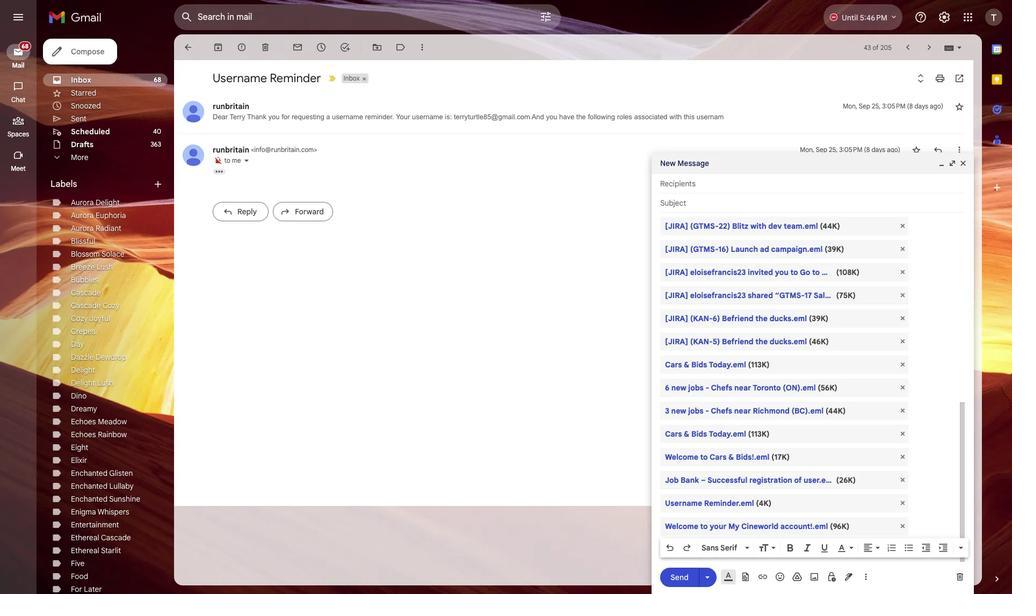 Task type: vqa. For each thing, say whether or not it's contained in the screenshot.
Draft related to Central Europe -
no



Task type: locate. For each thing, give the bounding box(es) containing it.
1 vertical spatial runbritain
[[213, 145, 250, 155]]

1 vertical spatial with
[[751, 222, 767, 231]]

runbritain for runbritain < info@runbritain.com >
[[213, 145, 250, 155]]

blissful link
[[71, 237, 95, 246]]

with inside attachment: [jira] (gtms-22) blitz with dev team.eml. press enter to view the attachment and delete to remove it element
[[751, 222, 767, 231]]

aurora up blissful link at the top left of the page
[[71, 224, 94, 233]]

0 horizontal spatial 25,
[[830, 146, 838, 154]]

2 chefs from the top
[[712, 406, 733, 416]]

eloisefrancis23 up 6)
[[691, 291, 747, 301]]

navigation containing mail
[[0, 34, 38, 595]]

(8 left not starred icon
[[865, 146, 871, 154]]

1 eloisefrancis23 from the top
[[691, 268, 747, 277]]

chat
[[11, 96, 25, 104]]

you right the 'invited'
[[776, 268, 789, 277]]

aurora for aurora radiant
[[71, 224, 94, 233]]

(gtms- inside attachment: [jira] (gtms-22) blitz with dev team.eml. press enter to view the attachment and delete to remove it element
[[691, 222, 719, 231]]

username right the a
[[332, 113, 363, 121]]

1 horizontal spatial username
[[666, 499, 703, 509]]

(gtms- for 16)
[[691, 245, 719, 254]]

1 vertical spatial -
[[706, 406, 710, 416]]

labels heading
[[51, 179, 153, 190]]

1 vertical spatial (39k)
[[810, 314, 829, 324]]

radiant
[[96, 224, 121, 233]]

insert files using drive image
[[793, 572, 803, 583]]

ducks.eml for [jira] (kan-6) befriend the ducks.eml
[[770, 314, 808, 324]]

lush for delight lush
[[97, 379, 113, 388]]

2 vertical spatial delight
[[71, 379, 95, 388]]

0 vertical spatial enchanted
[[71, 469, 108, 479]]

enchanted for enchanted lullaby
[[71, 482, 108, 491]]

0 vertical spatial lush
[[97, 262, 113, 272]]

1 vertical spatial (8
[[865, 146, 871, 154]]

the inside attachment: [jira] (kan-6) befriend the ducks.eml. press enter to view the attachment and delete to remove it element
[[756, 314, 768, 324]]

1 [jira] from the top
[[666, 222, 689, 231]]

ethereal down the entertainment
[[71, 533, 99, 543]]

labels image
[[396, 42, 406, 53]]

25, for not starred image
[[873, 102, 881, 110]]

usernam
[[697, 113, 724, 121]]

2 jobs from the top
[[689, 406, 704, 416]]

0 horizontal spatial ago)
[[888, 146, 901, 154]]

2 ducks.eml from the top
[[770, 337, 808, 347]]

0 vertical spatial befriend
[[723, 314, 754, 324]]

(39k) inside attachment: [jira] (gtms-16) launch ad campaign.eml. press enter to view the attachment and delete to remove it element
[[825, 245, 845, 254]]

0 vertical spatial echoes
[[71, 417, 96, 427]]

attachment: [jira] (gtms-22) blitz with dev team.eml. press enter to view the attachment and delete to remove it element
[[661, 217, 909, 236]]

sans
[[702, 544, 719, 553]]

near for toronto
[[735, 383, 752, 393]]

attachment: username reminder.eml. press enter to view the attachment and delete to remove it element
[[661, 495, 909, 513]]

68 up 40
[[154, 76, 161, 84]]

pop out image
[[949, 159, 958, 168]]

0 vertical spatial 3:05 pm
[[883, 102, 906, 110]]

enchanted
[[71, 469, 108, 479], [71, 482, 108, 491], [71, 495, 108, 504]]

1 horizontal spatial with
[[751, 222, 767, 231]]

1 vertical spatial mon,
[[801, 146, 815, 154]]

echoes up the eight
[[71, 430, 96, 440]]

0 vertical spatial mon,
[[844, 102, 858, 110]]

main menu image
[[12, 11, 25, 24]]

befriend for 6)
[[723, 314, 754, 324]]

username
[[332, 113, 363, 121], [412, 113, 443, 121]]

0 vertical spatial new
[[672, 383, 687, 393]]

0 vertical spatial cozy
[[103, 301, 120, 311]]

ethereal up five
[[71, 546, 99, 556]]

mon, for not starred image
[[844, 102, 858, 110]]

eloisefrancis23 down 16)
[[691, 268, 747, 277]]

list
[[174, 90, 966, 231]]

(44k) down (56k)
[[826, 406, 846, 416]]

eloisefrancis23 for invited
[[691, 268, 747, 277]]

0 vertical spatial (8
[[908, 102, 914, 110]]

aurora down aurora delight link
[[71, 211, 94, 220]]

1 vertical spatial sep
[[817, 146, 828, 154]]

2 enchanted from the top
[[71, 482, 108, 491]]

starlit
[[101, 546, 121, 556]]

- inside "element"
[[706, 406, 710, 416]]

0 horizontal spatial 68
[[22, 42, 28, 50]]

ducks.eml
[[770, 314, 808, 324], [770, 337, 808, 347]]

2 runbritain from the top
[[213, 145, 250, 155]]

you inside new message dialog
[[776, 268, 789, 277]]

lush down "blossom solace"
[[97, 262, 113, 272]]

snoozed
[[71, 101, 101, 111]]

(kan- for 5)
[[691, 337, 713, 347]]

breeze lush
[[71, 262, 113, 272]]

1 vertical spatial mon, sep 25, 3:05 pm (8 days ago)
[[801, 146, 901, 154]]

>
[[314, 146, 317, 154]]

befriend for 5)
[[723, 337, 754, 347]]

campaign.eml
[[772, 245, 823, 254]]

40
[[153, 127, 161, 135]]

(39k) up market
[[825, 245, 845, 254]]

jobs right 6
[[689, 383, 704, 393]]

chat heading
[[0, 96, 37, 104]]

1 new from the top
[[672, 383, 687, 393]]

2 horizontal spatial you
[[776, 268, 789, 277]]

3:05 pm for not starred image
[[883, 102, 906, 110]]

Search in mail search field
[[174, 4, 561, 30]]

the for [jira] (kan-5) befriend the ducks.eml
[[756, 337, 768, 347]]

username
[[213, 71, 267, 85], [666, 499, 703, 509]]

25,
[[873, 102, 881, 110], [830, 146, 838, 154]]

spaces heading
[[0, 130, 37, 139]]

enchanted for enchanted sunshine
[[71, 495, 108, 504]]

gmail image
[[48, 6, 107, 28]]

more options image
[[864, 572, 870, 583]]

1 vertical spatial the
[[756, 314, 768, 324]]

(kan- for 6)
[[691, 314, 713, 324]]

insert photo image
[[810, 572, 821, 583]]

-
[[706, 383, 710, 393], [706, 406, 710, 416]]

new inside "element"
[[672, 406, 687, 416]]

2 echoes from the top
[[71, 430, 96, 440]]

new right 3
[[672, 406, 687, 416]]

ago) left not starred image
[[931, 102, 944, 110]]

(39k) for [jira] (gtms-16) launch ad campaign.eml (39k)
[[825, 245, 845, 254]]

eloisefrancis23
[[691, 268, 747, 277], [691, 291, 747, 301]]

me
[[232, 156, 241, 165]]

near inside "element"
[[735, 406, 752, 416]]

1 vertical spatial ducks.eml
[[770, 337, 808, 347]]

0 vertical spatial ethereal
[[71, 533, 99, 543]]

jobs inside "element"
[[689, 406, 704, 416]]

undo ‪(⌘z)‬ image
[[665, 543, 676, 554]]

1 (gtms- from the top
[[691, 222, 719, 231]]

1 vertical spatial 3:05 pm
[[840, 146, 863, 154]]

68
[[22, 42, 28, 50], [154, 76, 161, 84]]

cascade
[[71, 288, 101, 298], [71, 301, 101, 311], [101, 533, 131, 543]]

echoes meadow
[[71, 417, 127, 427]]

3 enchanted from the top
[[71, 495, 108, 504]]

chefs down the 6 new jobs - chefs near toronto (on).eml (56k)
[[712, 406, 733, 416]]

for
[[282, 113, 290, 121]]

befriend inside attachment: [jira] (kan-6) befriend the ducks.eml. press enter to view the attachment and delete to remove it element
[[723, 314, 754, 324]]

43 of 205
[[865, 43, 893, 51]]

runbritain up terry
[[213, 102, 250, 111]]

2 (kan- from the top
[[691, 337, 713, 347]]

0 vertical spatial chefs
[[712, 383, 733, 393]]

dear
[[213, 113, 228, 121]]

(gtms- inside attachment: [jira] (gtms-16) launch ad campaign.eml. press enter to view the attachment and delete to remove it element
[[691, 245, 719, 254]]

befriend inside the attachment: [jira] (kan-5) befriend the ducks.eml. press enter to view the attachment and delete to remove it element
[[723, 337, 754, 347]]

and
[[532, 113, 545, 121]]

1 horizontal spatial cozy
[[103, 301, 120, 311]]

cascade cozy link
[[71, 301, 120, 311]]

new message dialog
[[652, 0, 975, 595]]

delight up euphoria
[[96, 198, 120, 208]]

0 horizontal spatial not starred checkbox
[[912, 145, 923, 155]]

mon, for not starred icon
[[801, 146, 815, 154]]

chefs up 3 new jobs - chefs near richmond (bc).eml (44k)
[[712, 383, 733, 393]]

cozy up joyful
[[103, 301, 120, 311]]

the for [jira] (kan-6) befriend the ducks.eml
[[756, 314, 768, 324]]

1 horizontal spatial not starred checkbox
[[955, 101, 966, 112]]

with
[[670, 113, 683, 121], [751, 222, 767, 231], [867, 291, 883, 301]]

mail heading
[[0, 61, 37, 70]]

25, for not starred icon
[[830, 146, 838, 154]]

snooze image
[[316, 42, 327, 53]]

you right and
[[547, 113, 558, 121]]

0 vertical spatial delight
[[96, 198, 120, 208]]

(17k)
[[772, 453, 790, 462]]

days
[[915, 102, 929, 110], [872, 146, 886, 154]]

0 horizontal spatial you
[[269, 113, 280, 121]]

solace
[[102, 249, 125, 259]]

1 horizontal spatial ago)
[[931, 102, 944, 110]]

1 vertical spatial days
[[872, 146, 886, 154]]

ago) left not starred icon
[[888, 146, 901, 154]]

2 eloisefrancis23 from the top
[[691, 291, 747, 301]]

the down shared
[[756, 314, 768, 324]]

Not starred checkbox
[[955, 101, 966, 112], [912, 145, 923, 155]]

back to inbox image
[[183, 42, 194, 53]]

1 ethereal from the top
[[71, 533, 99, 543]]

1 - from the top
[[706, 383, 710, 393]]

2 new from the top
[[672, 406, 687, 416]]

jobs right 3
[[689, 406, 704, 416]]

inbox for inbox "button" on the top
[[344, 74, 360, 82]]

ducks.eml for [jira] (kan-5) befriend the ducks.eml
[[770, 337, 808, 347]]

1 horizontal spatial username
[[412, 113, 443, 121]]

crepes
[[71, 327, 96, 337]]

older image
[[925, 42, 936, 53]]

delight down dazzle
[[71, 366, 95, 375]]

0 vertical spatial 68
[[22, 42, 28, 50]]

5)
[[713, 337, 721, 347]]

1 ducks.eml from the top
[[770, 314, 808, 324]]

(96k)
[[831, 522, 850, 532]]

0 vertical spatial jobs
[[689, 383, 704, 393]]

0 vertical spatial cascade
[[71, 288, 101, 298]]

username for username reminder.eml (4k)
[[666, 499, 703, 509]]

1 vertical spatial befriend
[[723, 337, 754, 347]]

1 runbritain from the top
[[213, 102, 250, 111]]

new
[[672, 383, 687, 393], [672, 406, 687, 416]]

attachment: welcome to cars & bids!.eml. press enter to view the attachment and delete to remove it element
[[661, 448, 909, 467]]

delight link
[[71, 366, 95, 375]]

0 vertical spatial with
[[670, 113, 683, 121]]

lush
[[97, 262, 113, 272], [97, 379, 113, 388]]

5 [jira] from the top
[[666, 314, 689, 324]]

scheduled
[[71, 127, 110, 137]]

with left dev
[[751, 222, 767, 231]]

runbritain up to me
[[213, 145, 250, 155]]

inbox up starred
[[71, 75, 91, 85]]

1 horizontal spatial sep
[[860, 102, 871, 110]]

0 vertical spatial mon, sep 25, 3:05 pm (8 days ago)
[[844, 102, 944, 110]]

(gtms- left launch
[[691, 245, 719, 254]]

[jira] for [jira] (gtms-22) blitz with dev team.eml (44k)
[[666, 222, 689, 231]]

archive image
[[213, 42, 224, 53]]

entertainment link
[[71, 520, 119, 530]]

1 vertical spatial username
[[666, 499, 703, 509]]

labels
[[51, 179, 77, 190]]

6 [jira] from the top
[[666, 337, 689, 347]]

0 vertical spatial ducks.eml
[[770, 314, 808, 324]]

- right 3
[[706, 406, 710, 416]]

select input tool image
[[957, 43, 964, 51]]

6
[[666, 383, 670, 393]]

scheduled link
[[71, 127, 110, 137]]

0 horizontal spatial days
[[872, 146, 886, 154]]

0 vertical spatial username
[[213, 71, 267, 85]]

(kan- up "5)"
[[691, 314, 713, 324]]

newer image
[[903, 42, 914, 53]]

0 vertical spatial aurora
[[71, 198, 94, 208]]

move to image
[[372, 42, 383, 53]]

1 vertical spatial near
[[735, 406, 752, 416]]

0 vertical spatial near
[[735, 383, 752, 393]]

1 horizontal spatial mon,
[[844, 102, 858, 110]]

[jira] for [jira] eloisefrancis23 shared "gtms-17 sales kickoff" with you.eml
[[666, 291, 689, 301]]

0 vertical spatial ago)
[[931, 102, 944, 110]]

1 vertical spatial delight
[[71, 366, 95, 375]]

mon, sep 25, 3:05 pm (8 days ago) cell for not starred image
[[844, 101, 944, 112]]

2 horizontal spatial with
[[867, 291, 883, 301]]

echoes down dreamy link
[[71, 417, 96, 427]]

indent less ‪(⌘[)‬ image
[[922, 543, 932, 554]]

1 (kan- from the top
[[691, 314, 713, 324]]

eight
[[71, 443, 88, 453]]

0 vertical spatial days
[[915, 102, 929, 110]]

the
[[577, 113, 587, 121], [756, 314, 768, 324], [756, 337, 768, 347]]

attachment: [jira] eloisefrancis23 invited you to go to market sample.eml. press enter to view the attachment and delete to remove it element
[[661, 263, 909, 282]]

cascade for cascade cozy
[[71, 301, 101, 311]]

list containing runbritain
[[174, 90, 966, 231]]

0 vertical spatial of
[[873, 43, 880, 51]]

2 aurora from the top
[[71, 211, 94, 220]]

days for not starred icon
[[872, 146, 886, 154]]

2 vertical spatial with
[[867, 291, 883, 301]]

delight down delight link
[[71, 379, 95, 388]]

68 up mail
[[22, 42, 28, 50]]

1 vertical spatial aurora
[[71, 211, 94, 220]]

(8 up not starred icon
[[908, 102, 914, 110]]

1 vertical spatial enchanted
[[71, 482, 108, 491]]

1 vertical spatial eloisefrancis23
[[691, 291, 747, 301]]

food link
[[71, 572, 88, 582]]

1 vertical spatial ethereal
[[71, 546, 99, 556]]

0 vertical spatial runbritain
[[213, 102, 250, 111]]

with left this
[[670, 113, 683, 121]]

echoes for echoes meadow
[[71, 417, 96, 427]]

17
[[805, 291, 813, 301]]

0 vertical spatial the
[[577, 113, 587, 121]]

to left your
[[701, 522, 709, 532]]

inbox inside inbox "button"
[[344, 74, 360, 82]]

(44k) down the subject field
[[821, 222, 841, 231]]

1 horizontal spatial of
[[873, 43, 880, 51]]

aurora for aurora euphoria
[[71, 211, 94, 220]]

of left user.eml at the right of page
[[795, 476, 802, 486]]

cozy up crepes link
[[71, 314, 88, 324]]

ethereal starlit
[[71, 546, 121, 556]]

support image
[[915, 11, 928, 24]]

1 echoes from the top
[[71, 417, 96, 427]]

3:05 pm
[[883, 102, 906, 110], [840, 146, 863, 154]]

2 (gtms- from the top
[[691, 245, 719, 254]]

0 horizontal spatial username
[[213, 71, 267, 85]]

1 vertical spatial chefs
[[712, 406, 733, 416]]

days left not starred image
[[915, 102, 929, 110]]

bubbles link
[[71, 275, 99, 285]]

near left toronto
[[735, 383, 752, 393]]

0 horizontal spatial with
[[670, 113, 683, 121]]

- right 6
[[706, 383, 710, 393]]

sep for not starred icon
[[817, 146, 828, 154]]

0 horizontal spatial cozy
[[71, 314, 88, 324]]

attachment: 3 new jobs - chefs near richmond (bc).eml. press enter to view the attachment and delete to remove it element
[[661, 402, 909, 420]]

2 vertical spatial aurora
[[71, 224, 94, 233]]

joyful
[[89, 314, 110, 324]]

mon, sep 25, 3:05 pm (8 days ago) cell
[[844, 101, 944, 112], [801, 145, 901, 155]]

the inside the attachment: [jira] (kan-5) befriend the ducks.eml. press enter to view the attachment and delete to remove it element
[[756, 337, 768, 347]]

tab list
[[983, 34, 1013, 556]]

eloisefrancis23 inside attachment: [jira] eloisefrancis23 invited you to go to market sample.eml. press enter to view the attachment and delete to remove it element
[[691, 268, 747, 277]]

with down sample.eml
[[867, 291, 883, 301]]

1 vertical spatial of
[[795, 476, 802, 486]]

(39k) inside attachment: [jira] (kan-6) befriend the ducks.eml. press enter to view the attachment and delete to remove it element
[[810, 314, 829, 324]]

[jira] for [jira] eloisefrancis23 invited you to go to market sample.eml
[[666, 268, 689, 277]]

reminder.eml
[[705, 499, 755, 509]]

spaces
[[7, 130, 29, 138]]

user.eml
[[804, 476, 835, 486]]

sans serif option
[[700, 543, 744, 554]]

0 vertical spatial mon, sep 25, 3:05 pm (8 days ago) cell
[[844, 101, 944, 112]]

a
[[326, 113, 330, 121]]

1 vertical spatial mon, sep 25, 3:05 pm (8 days ago) cell
[[801, 145, 901, 155]]

more image
[[417, 42, 428, 53]]

2 username from the left
[[412, 113, 443, 121]]

2 - from the top
[[706, 406, 710, 416]]

insert link ‪(⌘k)‬ image
[[758, 572, 769, 583]]

(26k)
[[837, 476, 857, 486]]

cascade down cascade link in the left of the page
[[71, 301, 101, 311]]

[jira]
[[666, 222, 689, 231], [666, 245, 689, 254], [666, 268, 689, 277], [666, 291, 689, 301], [666, 314, 689, 324], [666, 337, 689, 347]]

days left not starred icon
[[872, 146, 886, 154]]

five link
[[71, 559, 85, 569]]

the right have
[[577, 113, 587, 121]]

cascade for cascade link in the left of the page
[[71, 288, 101, 298]]

username left is:
[[412, 113, 443, 121]]

(on).eml
[[784, 383, 817, 393]]

meadow
[[98, 417, 127, 427]]

mon, sep 25, 3:05 pm (8 days ago) for not starred checkbox to the bottom
[[801, 146, 901, 154]]

0 vertical spatial not starred checkbox
[[955, 101, 966, 112]]

[jira] for [jira] (gtms-16) launch ad campaign.eml (39k)
[[666, 245, 689, 254]]

[jira] for [jira] (kan-6) befriend the ducks.eml (39k)
[[666, 314, 689, 324]]

(39k) up (46k) in the right bottom of the page
[[810, 314, 829, 324]]

1 vertical spatial ago)
[[888, 146, 901, 154]]

to left go
[[791, 268, 799, 277]]

bold ‪(⌘b)‬ image
[[786, 543, 796, 554]]

username up "welcome" at bottom
[[666, 499, 703, 509]]

entertainment
[[71, 520, 119, 530]]

(kan- down 6)
[[691, 337, 713, 347]]

0 horizontal spatial (8
[[865, 146, 871, 154]]

1 horizontal spatial days
[[915, 102, 929, 110]]

enchanted down enchanted glisten "link"
[[71, 482, 108, 491]]

italic ‪(⌘i)‬ image
[[803, 543, 814, 554]]

befriend right 6)
[[723, 314, 754, 324]]

0 horizontal spatial of
[[795, 476, 802, 486]]

aurora up aurora euphoria
[[71, 198, 94, 208]]

search in mail image
[[177, 8, 197, 27]]

0 vertical spatial (44k)
[[821, 222, 841, 231]]

chefs for richmond
[[712, 406, 733, 416]]

2 [jira] from the top
[[666, 245, 689, 254]]

the down "[jira] (kan-6) befriend the ducks.eml (39k)"
[[756, 337, 768, 347]]

near down the 6 new jobs - chefs near toronto (on).eml (56k)
[[735, 406, 752, 416]]

<
[[251, 146, 254, 154]]

welcome
[[666, 522, 699, 532]]

(gtms- up 16)
[[691, 222, 719, 231]]

3 aurora from the top
[[71, 224, 94, 233]]

lush down dewdrop
[[97, 379, 113, 388]]

0 vertical spatial 25,
[[873, 102, 881, 110]]

new right 6
[[672, 383, 687, 393]]

4 [jira] from the top
[[666, 291, 689, 301]]

0 horizontal spatial 3:05 pm
[[840, 146, 863, 154]]

2 vertical spatial the
[[756, 337, 768, 347]]

meet
[[11, 165, 26, 173]]

1 chefs from the top
[[712, 383, 733, 393]]

jobs for 3
[[689, 406, 704, 416]]

inbox down add to tasks image
[[344, 74, 360, 82]]

1 jobs from the top
[[689, 383, 704, 393]]

1 vertical spatial new
[[672, 406, 687, 416]]

mon, sep 25, 3:05 pm (8 days ago) for top not starred checkbox
[[844, 102, 944, 110]]

lush for breeze lush
[[97, 262, 113, 272]]

not starred image
[[912, 145, 923, 155]]

sent link
[[71, 114, 87, 124]]

near for richmond
[[735, 406, 752, 416]]

attachment: [jira] eloisefrancis23 shared "gtms-17 sales kickoff" with you.eml. press enter to view the attachment and delete to remove it element
[[661, 287, 914, 305]]

not starred image
[[955, 101, 966, 112]]

more button
[[43, 151, 168, 164]]

aurora
[[71, 198, 94, 208], [71, 211, 94, 220], [71, 224, 94, 233]]

eloisefrancis23 inside attachment: [jira] eloisefrancis23 shared "gtms-17 sales kickoff" with you.eml. press enter to view the attachment and delete to remove it element
[[691, 291, 747, 301]]

1 horizontal spatial 3:05 pm
[[883, 102, 906, 110]]

cascade up starlit
[[101, 533, 131, 543]]

3 [jira] from the top
[[666, 268, 689, 277]]

add to tasks image
[[340, 42, 351, 53]]

- for 3
[[706, 406, 710, 416]]

navigation
[[0, 34, 38, 595]]

mon,
[[844, 102, 858, 110], [801, 146, 815, 154]]

enchanted up enigma
[[71, 495, 108, 504]]

to left me
[[225, 156, 230, 165]]

reminder
[[270, 71, 321, 85]]

chefs inside "element"
[[712, 406, 733, 416]]

1 horizontal spatial you
[[547, 113, 558, 121]]

0 horizontal spatial sep
[[817, 146, 828, 154]]

delight lush link
[[71, 379, 113, 388]]

to
[[225, 156, 230, 165], [791, 268, 799, 277], [813, 268, 821, 277], [701, 522, 709, 532]]

ducks.eml down [jira] eloisefrancis23 shared "gtms-17 sales kickoff" with you.eml
[[770, 314, 808, 324]]

1 vertical spatial (gtms-
[[691, 245, 719, 254]]

of right 43
[[873, 43, 880, 51]]

0 vertical spatial (gtms-
[[691, 222, 719, 231]]

enchanted down elixir link
[[71, 469, 108, 479]]

enchanted lullaby
[[71, 482, 134, 491]]

6 new jobs - chefs near toronto (on).eml (56k)
[[666, 383, 838, 393]]

username down report spam icon
[[213, 71, 267, 85]]

1 aurora from the top
[[71, 198, 94, 208]]

0 vertical spatial eloisefrancis23
[[691, 268, 747, 277]]

(8 for not starred icon
[[865, 146, 871, 154]]

you left for
[[269, 113, 280, 121]]

1 horizontal spatial 25,
[[873, 102, 881, 110]]

2 ethereal from the top
[[71, 546, 99, 556]]

befriend right "5)"
[[723, 337, 754, 347]]

username inside new message dialog
[[666, 499, 703, 509]]

near
[[735, 383, 752, 393], [735, 406, 752, 416]]

is:
[[445, 113, 452, 121]]

runbritain cell
[[213, 145, 317, 155]]

Subject field
[[661, 198, 966, 209]]

1 horizontal spatial inbox
[[344, 74, 360, 82]]

ducks.eml down attachment: [jira] (kan-6) befriend the ducks.eml. press enter to view the attachment and delete to remove it element
[[770, 337, 808, 347]]

(44k)
[[821, 222, 841, 231], [826, 406, 846, 416]]

insert signature image
[[844, 572, 855, 583]]

close image
[[960, 159, 968, 168]]

0 vertical spatial -
[[706, 383, 710, 393]]

chefs
[[712, 383, 733, 393], [712, 406, 733, 416]]

1 username from the left
[[332, 113, 363, 121]]

0 horizontal spatial mon,
[[801, 146, 815, 154]]

report spam image
[[237, 42, 247, 53]]

(39k) for [jira] (kan-6) befriend the ducks.eml (39k)
[[810, 314, 829, 324]]

cascade down bubbles
[[71, 288, 101, 298]]

1 horizontal spatial (8
[[908, 102, 914, 110]]

your
[[396, 113, 410, 121]]

1 enchanted from the top
[[71, 469, 108, 479]]

1 vertical spatial (kan-
[[691, 337, 713, 347]]

2 vertical spatial enchanted
[[71, 495, 108, 504]]

delight for delight lush
[[71, 379, 95, 388]]

inbox link
[[71, 75, 91, 85]]

aurora delight link
[[71, 198, 120, 208]]

1 vertical spatial cascade
[[71, 301, 101, 311]]

1 vertical spatial 68
[[154, 76, 161, 84]]



Task type: describe. For each thing, give the bounding box(es) containing it.
snoozed link
[[71, 101, 101, 111]]

enchanted for enchanted glisten
[[71, 469, 108, 479]]

blossom solace
[[71, 249, 125, 259]]

reply
[[237, 207, 257, 217]]

echoes rainbow link
[[71, 430, 127, 440]]

discard draft ‪(⌘⇧d)‬ image
[[955, 572, 966, 583]]

compose button
[[43, 39, 117, 65]]

attachment: job bank – successful registration of user.eml. press enter to view the attachment and delete to remove it element
[[661, 472, 909, 490]]

dreamy
[[71, 404, 97, 414]]

jobs for 6
[[689, 383, 704, 393]]

(56k)
[[818, 383, 838, 393]]

aurora euphoria
[[71, 211, 126, 220]]

my
[[729, 522, 740, 532]]

Search in mail text field
[[198, 12, 510, 23]]

terry
[[230, 113, 245, 121]]

eloisefrancis23 for shared
[[691, 291, 747, 301]]

more
[[71, 153, 88, 162]]

have
[[560, 113, 575, 121]]

dev
[[769, 222, 783, 231]]

ago) for not starred image
[[931, 102, 944, 110]]

bulleted list ‪(⌘⇧8)‬ image
[[904, 543, 915, 554]]

runbritain for runbritain
[[213, 102, 250, 111]]

underline ‪(⌘u)‬ image
[[820, 544, 831, 554]]

indent more ‪(⌘])‬ image
[[939, 543, 950, 554]]

(108k)
[[837, 268, 860, 277]]

attachment: [jira] (kan-5) befriend the ducks.eml. press enter to view the attachment and delete to remove it element
[[661, 333, 909, 351]]

ethereal cascade link
[[71, 533, 131, 543]]

you.eml
[[885, 291, 914, 301]]

"gtms-
[[776, 291, 805, 301]]

(44k) inside attachment: [jira] (gtms-22) blitz with dev team.eml. press enter to view the attachment and delete to remove it element
[[821, 222, 841, 231]]

reply link
[[213, 202, 269, 222]]

dazzle dewdrop link
[[71, 353, 127, 362]]

rainbow
[[98, 430, 127, 440]]

inbox for inbox link
[[71, 75, 91, 85]]

mark as unread image
[[292, 42, 303, 53]]

attachment: welcome to your my cineworld account!.eml. press enter to view the attachment and delete to remove it element
[[661, 518, 909, 536]]

account!.eml
[[781, 522, 829, 532]]

[jira] eloisefrancis23 invited you to go to market sample.eml
[[666, 268, 892, 277]]

ad
[[761, 245, 770, 254]]

drafts
[[71, 140, 94, 149]]

serif
[[721, 544, 738, 553]]

3:05 pm for not starred icon
[[840, 146, 863, 154]]

1 vertical spatial not starred checkbox
[[912, 145, 923, 155]]

sep for not starred image
[[860, 102, 871, 110]]

dazzle
[[71, 353, 94, 362]]

show trimmed content image
[[213, 169, 226, 175]]

[jira] eloisefrancis23 shared "gtms-17 sales kickoff" with you.eml
[[666, 291, 914, 301]]

mail
[[12, 61, 25, 69]]

- for 6
[[706, 383, 710, 393]]

(4k)
[[757, 499, 772, 509]]

market
[[822, 268, 848, 277]]

enchanted sunshine
[[71, 495, 140, 504]]

(44k) inside attachment: 3 new jobs - chefs near richmond (bc).eml. press enter to view the attachment and delete to remove it "element"
[[826, 406, 846, 416]]

more formatting options image
[[957, 543, 967, 554]]

(gtms- for 22)
[[691, 222, 719, 231]]

of inside new message dialog
[[795, 476, 802, 486]]

attach files image
[[741, 572, 752, 583]]

new for 6
[[672, 383, 687, 393]]

redo ‪(⌘y)‬ image
[[682, 543, 693, 554]]

68 inside navigation
[[22, 42, 28, 50]]

(75k)
[[837, 291, 856, 301]]

five
[[71, 559, 85, 569]]

ethereal for ethereal cascade
[[71, 533, 99, 543]]

sunshine
[[109, 495, 140, 504]]

welcome to your my cineworld account!.eml (96k)
[[666, 522, 850, 532]]

1 horizontal spatial 68
[[154, 76, 161, 84]]

roles
[[618, 113, 633, 121]]

show details image
[[243, 158, 250, 164]]

go
[[801, 268, 811, 277]]

runbritain < info@runbritain.com >
[[213, 145, 317, 155]]

insert emoji ‪(⌘⇧2)‬ image
[[775, 572, 786, 583]]

with inside attachment: [jira] eloisefrancis23 shared "gtms-17 sales kickoff" with you.eml. press enter to view the attachment and delete to remove it element
[[867, 291, 883, 301]]

to right go
[[813, 268, 821, 277]]

68 link
[[6, 41, 31, 60]]

cascade cozy
[[71, 301, 120, 311]]

aurora radiant
[[71, 224, 121, 233]]

job
[[666, 476, 679, 486]]

delete image
[[260, 42, 271, 53]]

to inside list
[[225, 156, 230, 165]]

enigma whispers
[[71, 508, 129, 517]]

launch
[[732, 245, 759, 254]]

whispers
[[98, 508, 129, 517]]

aurora delight
[[71, 198, 120, 208]]

(17k) link
[[666, 451, 795, 464]]

enigma whispers link
[[71, 508, 129, 517]]

formatting options toolbar
[[661, 539, 969, 558]]

drafts link
[[71, 140, 94, 149]]

message
[[678, 159, 710, 168]]

aurora euphoria link
[[71, 211, 126, 220]]

[jira] (gtms-22) blitz with dev team.eml (44k)
[[666, 222, 841, 231]]

mon, sep 25, 3:05 pm (8 days ago) cell for not starred icon
[[801, 145, 901, 155]]

–
[[702, 476, 706, 486]]

to me
[[225, 156, 241, 165]]

16)
[[719, 245, 730, 254]]

starred link
[[71, 88, 96, 98]]

[jira] for [jira] (kan-5) befriend the ducks.eml (46k)
[[666, 337, 689, 347]]

you for [jira]
[[776, 268, 789, 277]]

following
[[588, 113, 616, 121]]

meet heading
[[0, 165, 37, 173]]

day link
[[71, 340, 84, 349]]

cascade link
[[71, 288, 101, 298]]

chefs for toronto
[[712, 383, 733, 393]]

delight for delight link
[[71, 366, 95, 375]]

205
[[881, 43, 893, 51]]

job bank – successful registration of user.eml (26k)
[[666, 476, 857, 486]]

3
[[666, 406, 670, 416]]

attachment: 6 new jobs - chefs near toronto (on).eml. press enter to view the attachment and delete to remove it element
[[661, 379, 909, 397]]

username for username reminder
[[213, 71, 267, 85]]

cineworld
[[742, 522, 779, 532]]

ethereal for ethereal starlit
[[71, 546, 99, 556]]

nemisys.uk.com did not encrypt this message image
[[213, 155, 223, 165]]

(8 for not starred image
[[908, 102, 914, 110]]

attachment: [jira] (gtms-16) launch ad campaign.eml. press enter to view the attachment and delete to remove it element
[[661, 240, 909, 259]]

days for not starred image
[[915, 102, 929, 110]]

1 vertical spatial cozy
[[71, 314, 88, 324]]

enchanted glisten link
[[71, 469, 133, 479]]

advanced search options image
[[536, 6, 557, 27]]

compose
[[71, 47, 105, 56]]

enigma
[[71, 508, 96, 517]]

crepes link
[[71, 327, 96, 337]]

send
[[671, 573, 689, 583]]

dazzle dewdrop
[[71, 353, 127, 362]]

cozy joyful link
[[71, 314, 110, 324]]

echoes for echoes rainbow
[[71, 430, 96, 440]]

toggle confidential mode image
[[827, 572, 838, 583]]

numbered list ‪(⌘⇧7)‬ image
[[887, 543, 898, 554]]

2 vertical spatial cascade
[[101, 533, 131, 543]]

lullaby
[[109, 482, 134, 491]]

(bc).eml
[[792, 406, 824, 416]]

aurora for aurora delight
[[71, 198, 94, 208]]

breeze lush link
[[71, 262, 113, 272]]

more send options image
[[703, 572, 714, 583]]

minimize image
[[938, 159, 947, 168]]

this
[[684, 113, 695, 121]]

enchanted sunshine link
[[71, 495, 140, 504]]

starred
[[71, 88, 96, 98]]

blitz
[[733, 222, 749, 231]]

ago) for not starred icon
[[888, 146, 901, 154]]

new for 3
[[672, 406, 687, 416]]

attachment: [jira] (kan-6) befriend the ducks.eml. press enter to view the attachment and delete to remove it element
[[661, 310, 909, 328]]

you for dear
[[269, 113, 280, 121]]

enchanted lullaby link
[[71, 482, 134, 491]]

3 new jobs - chefs near richmond (bc).eml (44k)
[[666, 406, 846, 416]]

ethereal cascade
[[71, 533, 131, 543]]

enchanted glisten
[[71, 469, 133, 479]]

settings image
[[939, 11, 952, 24]]



